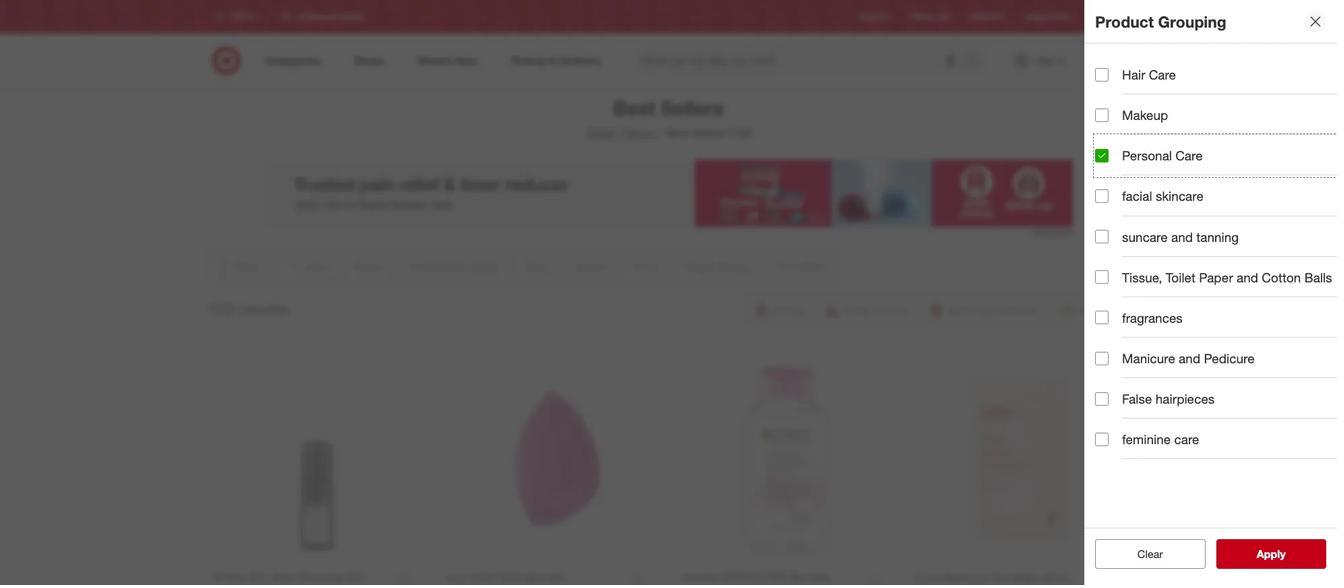Task type: describe. For each thing, give the bounding box(es) containing it.
ad
[[939, 12, 949, 22]]

manicure
[[1122, 351, 1175, 366]]

find
[[1091, 12, 1107, 22]]

personal
[[1122, 148, 1172, 163]]

False hairpieces checkbox
[[1095, 392, 1109, 406]]

manicure and pedicure
[[1122, 351, 1255, 366]]

grouping
[[1158, 12, 1227, 31]]

best sellers target / beauty / best sellers (176)
[[586, 96, 752, 140]]

clear button
[[1095, 539, 1206, 569]]

find stores link
[[1091, 11, 1132, 23]]

find stores
[[1091, 12, 1132, 22]]

Makeup checkbox
[[1095, 108, 1109, 122]]

target inside the best sellers target / beauty / best sellers (176)
[[586, 126, 615, 140]]

search button
[[961, 46, 993, 78]]

results
[[238, 299, 288, 318]]

176
[[208, 299, 233, 318]]

facial skincare
[[1122, 188, 1204, 204]]

tissue,
[[1122, 269, 1162, 285]]

pedicure
[[1204, 351, 1255, 366]]

1 vertical spatial sellers
[[692, 126, 725, 140]]

Hair Care checkbox
[[1095, 68, 1109, 81]]

skincare
[[1156, 188, 1204, 204]]

care
[[1175, 432, 1200, 447]]

176 results
[[208, 299, 288, 318]]

target circle
[[1025, 12, 1070, 22]]

product grouping dialog
[[1085, 0, 1337, 585]]

false
[[1122, 391, 1152, 407]]

stores
[[1109, 12, 1132, 22]]

false hairpieces
[[1122, 391, 1215, 407]]

apply button
[[1216, 539, 1327, 569]]

feminine
[[1122, 432, 1171, 447]]

1 vertical spatial best
[[667, 126, 689, 140]]

feminine care checkbox
[[1095, 433, 1109, 446]]

and for pedicure
[[1179, 351, 1201, 366]]

feminine care
[[1122, 432, 1200, 447]]

target link
[[586, 126, 615, 140]]

1 horizontal spatial target
[[1025, 12, 1047, 22]]

0 horizontal spatial best
[[613, 96, 656, 120]]

advertisement region
[[264, 160, 1073, 227]]

tissue, toilet paper and cotton balls
[[1122, 269, 1333, 285]]

registry link
[[859, 11, 889, 23]]

product
[[1095, 12, 1154, 31]]



Task type: locate. For each thing, give the bounding box(es) containing it.
balls
[[1305, 269, 1333, 285]]

and for tanning
[[1172, 229, 1193, 244]]

What can we help you find? suggestions appear below search field
[[634, 46, 970, 75]]

makeup
[[1122, 107, 1168, 123]]

target left circle
[[1025, 12, 1047, 22]]

1 vertical spatial target
[[586, 126, 615, 140]]

1 / from the left
[[618, 126, 621, 140]]

hairpieces
[[1156, 391, 1215, 407]]

paper
[[1199, 269, 1233, 285]]

personal care
[[1122, 148, 1203, 163]]

weekly
[[911, 12, 937, 22]]

and left pedicure
[[1179, 351, 1201, 366]]

toilet
[[1166, 269, 1196, 285]]

Manicure and Pedicure checkbox
[[1095, 352, 1109, 365]]

hair care
[[1122, 67, 1176, 82]]

Tissue, Toilet Paper and Cotton Balls checkbox
[[1095, 270, 1109, 284]]

/ right 'target' link
[[618, 126, 621, 140]]

target
[[1025, 12, 1047, 22], [586, 126, 615, 140]]

Personal Care checkbox
[[1095, 149, 1109, 162]]

redcard
[[971, 12, 1003, 22]]

1 vertical spatial and
[[1237, 269, 1259, 285]]

sellers
[[661, 96, 724, 120], [692, 126, 725, 140]]

apply
[[1257, 547, 1286, 561]]

/
[[618, 126, 621, 140], [661, 126, 664, 140]]

sponsored
[[1033, 228, 1073, 238]]

2 vertical spatial and
[[1179, 351, 1201, 366]]

best right beauty link
[[667, 126, 689, 140]]

target circle link
[[1025, 11, 1070, 23]]

best up beauty
[[613, 96, 656, 120]]

tanning
[[1197, 229, 1239, 244]]

2 / from the left
[[661, 126, 664, 140]]

search
[[961, 55, 993, 68]]

0 vertical spatial target
[[1025, 12, 1047, 22]]

fragrances
[[1122, 310, 1183, 325]]

/ right beauty
[[661, 126, 664, 140]]

beauty
[[624, 126, 658, 140]]

suncare
[[1122, 229, 1168, 244]]

cotton
[[1262, 269, 1301, 285]]

0 horizontal spatial /
[[618, 126, 621, 140]]

1 vertical spatial care
[[1176, 148, 1203, 163]]

0 horizontal spatial target
[[586, 126, 615, 140]]

and
[[1172, 229, 1193, 244], [1237, 269, 1259, 285], [1179, 351, 1201, 366]]

beauty link
[[624, 126, 658, 140]]

best
[[613, 96, 656, 120], [667, 126, 689, 140]]

0 vertical spatial sellers
[[661, 96, 724, 120]]

care up skincare
[[1176, 148, 1203, 163]]

facial skincare checkbox
[[1095, 189, 1109, 203]]

product grouping
[[1095, 12, 1227, 31]]

care
[[1149, 67, 1176, 82], [1176, 148, 1203, 163]]

suncare and tanning
[[1122, 229, 1239, 244]]

suncare and tanning checkbox
[[1095, 230, 1109, 243]]

hair
[[1122, 67, 1146, 82]]

care right hair
[[1149, 67, 1176, 82]]

target left beauty link
[[586, 126, 615, 140]]

weekly ad link
[[911, 11, 949, 23]]

fragrances checkbox
[[1095, 311, 1109, 325]]

care for personal care
[[1176, 148, 1203, 163]]

0 vertical spatial best
[[613, 96, 656, 120]]

weekly ad
[[911, 12, 949, 22]]

clear
[[1138, 547, 1163, 561]]

and right paper in the top of the page
[[1237, 269, 1259, 285]]

0 vertical spatial and
[[1172, 229, 1193, 244]]

1 horizontal spatial best
[[667, 126, 689, 140]]

care for hair care
[[1149, 67, 1176, 82]]

(176)
[[728, 126, 752, 140]]

0 vertical spatial care
[[1149, 67, 1176, 82]]

redcard link
[[971, 11, 1003, 23]]

and left the tanning
[[1172, 229, 1193, 244]]

registry
[[859, 12, 889, 22]]

1 horizontal spatial /
[[661, 126, 664, 140]]

circle
[[1049, 12, 1070, 22]]

facial
[[1122, 188, 1152, 204]]



Task type: vqa. For each thing, say whether or not it's contained in the screenshot.
TARGET CIRCLE image at the right bottom
no



